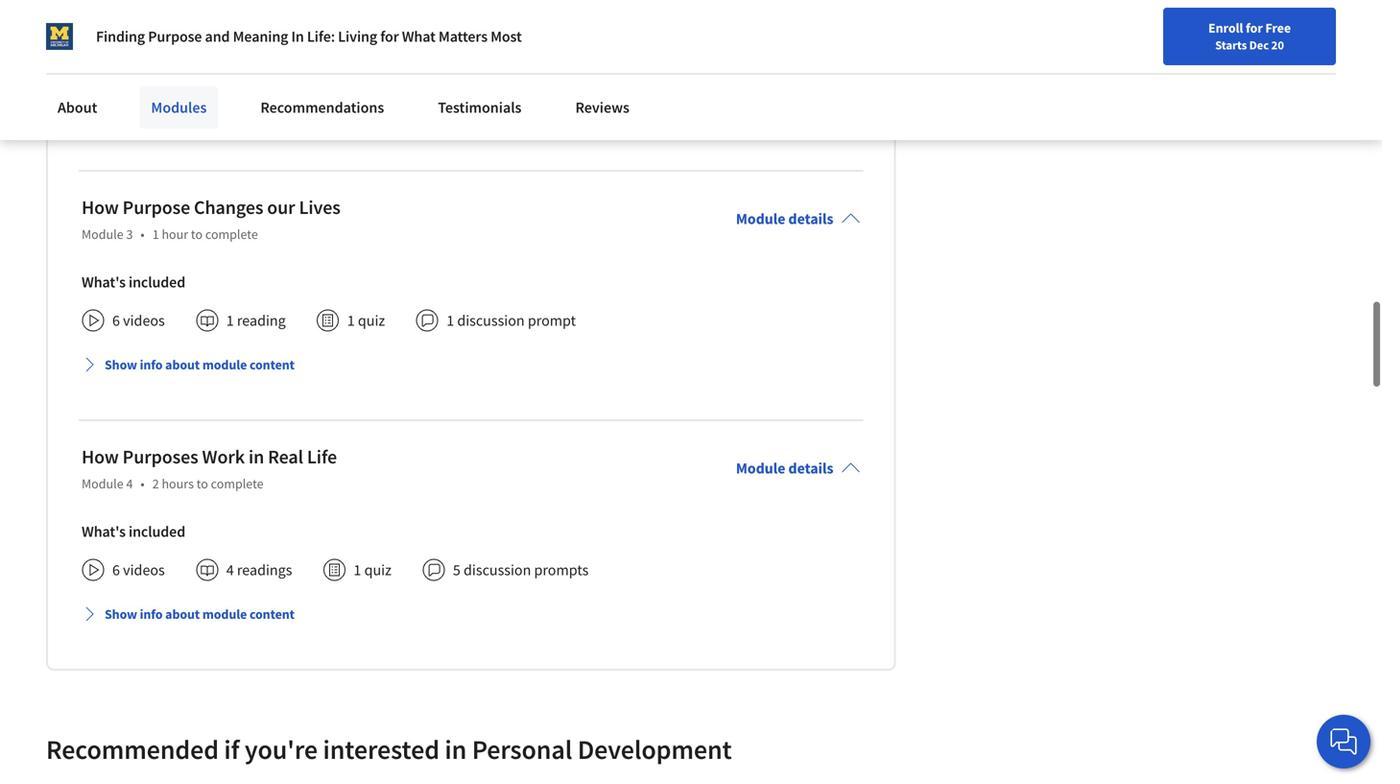 Task type: locate. For each thing, give the bounding box(es) containing it.
1 vertical spatial about
[[165, 606, 200, 623]]

videos
[[131, 62, 173, 81], [123, 311, 165, 331], [123, 561, 165, 580]]

0 vertical spatial to
[[191, 226, 203, 243]]

0 vertical spatial content
[[250, 356, 295, 374]]

1 vertical spatial what's included
[[82, 273, 185, 292]]

quiz for how purpose changes our lives
[[358, 311, 385, 331]]

1 horizontal spatial in
[[445, 733, 467, 767]]

1 details from the top
[[789, 210, 834, 229]]

personal
[[472, 733, 573, 767]]

•
[[141, 226, 145, 243], [141, 476, 145, 493]]

0 vertical spatial show
[[105, 356, 137, 374]]

info
[[140, 356, 163, 374], [140, 606, 163, 623]]

included up 10 videos
[[129, 23, 185, 42]]

2 what's included from the top
[[82, 273, 185, 292]]

0 vertical spatial discussion
[[465, 62, 533, 81]]

1 vertical spatial 1 reading
[[226, 311, 286, 331]]

1 how from the top
[[82, 196, 119, 220]]

interested
[[323, 733, 440, 767]]

show info about module content up work
[[105, 356, 295, 374]]

most
[[491, 27, 522, 46]]

0 vertical spatial •
[[141, 226, 145, 243]]

purpose inside how purpose changes our lives module 3 • 1 hour to complete
[[123, 196, 190, 220]]

module inside how purposes work in real life module 4 • 2 hours to complete
[[82, 476, 124, 493]]

reviews
[[576, 98, 630, 117]]

0 vertical spatial 3
[[454, 62, 462, 81]]

1 vertical spatial show info about module content button
[[74, 598, 302, 632]]

quiz for how purposes work in real life
[[364, 561, 392, 580]]

discussion right 5
[[464, 561, 531, 580]]

1 vertical spatial quiz
[[358, 311, 385, 331]]

discussion
[[465, 62, 533, 81], [457, 311, 525, 331], [464, 561, 531, 580]]

included
[[129, 23, 185, 42], [129, 273, 185, 292], [129, 523, 185, 542]]

0 horizontal spatial 3
[[126, 226, 133, 243]]

1 info from the top
[[140, 356, 163, 374]]

content
[[250, 356, 295, 374], [250, 606, 295, 623]]

discussion for how purpose changes our lives
[[457, 311, 525, 331]]

content for in
[[250, 606, 295, 623]]

module details
[[736, 210, 834, 229], [736, 459, 834, 478]]

to
[[191, 226, 203, 243], [197, 476, 208, 493]]

2 content from the top
[[250, 606, 295, 623]]

0 vertical spatial included
[[129, 23, 185, 42]]

3 down matters
[[454, 62, 462, 81]]

2 vertical spatial what's
[[82, 523, 126, 542]]

enroll
[[1209, 19, 1244, 36]]

what's for purposes
[[82, 523, 126, 542]]

2 vertical spatial included
[[129, 523, 185, 542]]

content down readings
[[250, 606, 295, 623]]

2 show info about module content button from the top
[[74, 598, 302, 632]]

what's
[[82, 23, 126, 42], [82, 273, 126, 292], [82, 523, 126, 542]]

6
[[112, 311, 120, 331], [112, 561, 120, 580]]

0 vertical spatial info
[[140, 356, 163, 374]]

2 module details from the top
[[736, 459, 834, 478]]

2 6 videos from the top
[[112, 561, 165, 580]]

2 about from the top
[[165, 606, 200, 623]]

included down "2"
[[129, 523, 185, 542]]

reading
[[245, 62, 294, 81], [237, 311, 286, 331]]

6 videos down "2"
[[112, 561, 165, 580]]

purpose
[[148, 27, 202, 46], [123, 196, 190, 220]]

discussion left prompt on the left top
[[457, 311, 525, 331]]

show info about module content button
[[74, 348, 302, 382], [74, 598, 302, 632]]

1 6 videos from the top
[[112, 311, 165, 331]]

meaning
[[233, 27, 288, 46]]

1 show info about module content button from the top
[[74, 348, 302, 382]]

what's included for purpose
[[82, 273, 185, 292]]

1 vertical spatial details
[[789, 459, 834, 478]]

menu item
[[1036, 19, 1160, 82]]

None search field
[[274, 12, 591, 50]]

development
[[578, 733, 732, 767]]

1 vertical spatial show
[[105, 606, 137, 623]]

how inside how purposes work in real life module 4 • 2 hours to complete
[[82, 445, 119, 469]]

1 vertical spatial what's
[[82, 273, 126, 292]]

3 discussion prompts
[[454, 62, 590, 81]]

videos down hour on the left top of the page
[[123, 311, 165, 331]]

what's included
[[82, 23, 185, 42], [82, 273, 185, 292], [82, 523, 185, 542]]

0 vertical spatial show info about module content
[[105, 356, 295, 374]]

how purpose changes our lives module 3 • 1 hour to complete
[[82, 196, 341, 243]]

show for purposes
[[105, 606, 137, 623]]

module
[[202, 356, 247, 374], [202, 606, 247, 623]]

if
[[224, 733, 239, 767]]

1 vertical spatial module
[[202, 606, 247, 623]]

1 horizontal spatial 4
[[226, 561, 234, 580]]

details
[[789, 210, 834, 229], [789, 459, 834, 478]]

1 content from the top
[[250, 356, 295, 374]]

videos down "2"
[[123, 561, 165, 580]]

1 vertical spatial 3
[[126, 226, 133, 243]]

show info about module content down 4 readings
[[105, 606, 295, 623]]

0 vertical spatial details
[[789, 210, 834, 229]]

1 vertical spatial show info about module content
[[105, 606, 295, 623]]

1 show info about module content from the top
[[105, 356, 295, 374]]

0 vertical spatial about
[[165, 356, 200, 374]]

to right hour on the left top of the page
[[191, 226, 203, 243]]

4 left readings
[[226, 561, 234, 580]]

real
[[268, 445, 303, 469]]

module
[[736, 210, 786, 229], [82, 226, 124, 243], [736, 459, 786, 478], [82, 476, 124, 493]]

2 vertical spatial 1 quiz
[[354, 561, 392, 580]]

1 vertical spatial included
[[129, 273, 185, 292]]

5 discussion prompts
[[453, 561, 589, 580]]

what's included up 10 videos
[[82, 23, 185, 42]]

2 vertical spatial quiz
[[364, 561, 392, 580]]

2
[[152, 476, 159, 493]]

quiz
[[366, 62, 393, 81], [358, 311, 385, 331], [364, 561, 392, 580]]

3 included from the top
[[129, 523, 185, 542]]

to inside how purposes work in real life module 4 • 2 hours to complete
[[197, 476, 208, 493]]

0 vertical spatial complete
[[205, 226, 258, 243]]

2 vertical spatial videos
[[123, 561, 165, 580]]

0 vertical spatial 1 quiz
[[355, 62, 393, 81]]

2 module from the top
[[202, 606, 247, 623]]

and
[[205, 27, 230, 46]]

1 quiz for how purpose changes our lives
[[347, 311, 385, 331]]

videos for purposes
[[123, 561, 165, 580]]

1 vertical spatial videos
[[123, 311, 165, 331]]

show info about module content
[[105, 356, 295, 374], [105, 606, 295, 623]]

4 inside how purposes work in real life module 4 • 2 hours to complete
[[126, 476, 133, 493]]

to right hours
[[197, 476, 208, 493]]

6 videos down hour on the left top of the page
[[112, 311, 165, 331]]

show
[[105, 356, 137, 374], [105, 606, 137, 623]]

1 module from the top
[[202, 356, 247, 374]]

discussion for how purposes work in real life
[[464, 561, 531, 580]]

videos right '10'
[[131, 62, 173, 81]]

1 vertical spatial 4
[[226, 561, 234, 580]]

for up dec
[[1246, 19, 1263, 36]]

1 module details from the top
[[736, 210, 834, 229]]

in left real
[[249, 445, 264, 469]]

1 what's included from the top
[[82, 23, 185, 42]]

6 videos for purpose
[[112, 311, 165, 331]]

2 6 from the top
[[112, 561, 120, 580]]

show for purpose
[[105, 356, 137, 374]]

1 vertical spatial content
[[250, 606, 295, 623]]

in
[[291, 27, 304, 46]]

purpose for finding
[[148, 27, 202, 46]]

2 included from the top
[[129, 273, 185, 292]]

1
[[234, 62, 242, 81], [355, 62, 363, 81], [152, 226, 159, 243], [226, 311, 234, 331], [347, 311, 355, 331], [447, 311, 454, 331], [354, 561, 361, 580]]

our
[[267, 196, 295, 220]]

lives
[[299, 196, 341, 220]]

0 horizontal spatial 4
[[126, 476, 133, 493]]

module down 4 readings
[[202, 606, 247, 623]]

module details for how purposes work in real life
[[736, 459, 834, 478]]

0 vertical spatial what's included
[[82, 23, 185, 42]]

show info about module content button for purpose
[[74, 348, 302, 382]]

2 show from the top
[[105, 606, 137, 623]]

to inside how purpose changes our lives module 3 • 1 hour to complete
[[191, 226, 203, 243]]

1 vertical spatial in
[[445, 733, 467, 767]]

living
[[338, 27, 378, 46]]

0 vertical spatial show info about module content button
[[74, 348, 302, 382]]

complete down 'changes'
[[205, 226, 258, 243]]

1 vertical spatial info
[[140, 606, 163, 623]]

0 vertical spatial reading
[[245, 62, 294, 81]]

0 vertical spatial 4
[[126, 476, 133, 493]]

1 vertical spatial complete
[[211, 476, 264, 493]]

prompts
[[536, 62, 590, 81], [534, 561, 589, 580]]

2 show info about module content from the top
[[105, 606, 295, 623]]

how for how purpose changes our lives
[[82, 196, 119, 220]]

reading for 10 videos
[[245, 62, 294, 81]]

4 left "2"
[[126, 476, 133, 493]]

dec
[[1250, 37, 1270, 53]]

how
[[82, 196, 119, 220], [82, 445, 119, 469]]

20
[[1272, 37, 1285, 53]]

purpose left and
[[148, 27, 202, 46]]

• left hour on the left top of the page
[[141, 226, 145, 243]]

1 vertical spatial how
[[82, 445, 119, 469]]

3 what's from the top
[[82, 523, 126, 542]]

recommended if you're interested in personal development
[[46, 733, 732, 767]]

for left the what
[[380, 27, 399, 46]]

2 vertical spatial discussion
[[464, 561, 531, 580]]

0 vertical spatial 6 videos
[[112, 311, 165, 331]]

2 • from the top
[[141, 476, 145, 493]]

1 horizontal spatial for
[[1246, 19, 1263, 36]]

6 for purpose
[[112, 311, 120, 331]]

module up work
[[202, 356, 247, 374]]

module details for how purpose changes our lives
[[736, 210, 834, 229]]

3 what's included from the top
[[82, 523, 185, 542]]

0 vertical spatial 1 reading
[[234, 62, 294, 81]]

1 vertical spatial to
[[197, 476, 208, 493]]

included down hour on the left top of the page
[[129, 273, 185, 292]]

3
[[454, 62, 462, 81], [126, 226, 133, 243]]

2 info from the top
[[140, 606, 163, 623]]

2 how from the top
[[82, 445, 119, 469]]

purpose up hour on the left top of the page
[[123, 196, 190, 220]]

1 vertical spatial 6 videos
[[112, 561, 165, 580]]

1 • from the top
[[141, 226, 145, 243]]

what's included for purposes
[[82, 523, 185, 542]]

0 vertical spatial 6
[[112, 311, 120, 331]]

recommended
[[46, 733, 219, 767]]

0 vertical spatial module
[[202, 356, 247, 374]]

1 vertical spatial 1 quiz
[[347, 311, 385, 331]]

0 horizontal spatial in
[[249, 445, 264, 469]]

0 vertical spatial in
[[249, 445, 264, 469]]

1 vertical spatial •
[[141, 476, 145, 493]]

what's included down hour on the left top of the page
[[82, 273, 185, 292]]

complete inside how purposes work in real life module 4 • 2 hours to complete
[[211, 476, 264, 493]]

2 details from the top
[[789, 459, 834, 478]]

1 about from the top
[[165, 356, 200, 374]]

videos for purpose
[[123, 311, 165, 331]]

discussion down most
[[465, 62, 533, 81]]

• left "2"
[[141, 476, 145, 493]]

6 for purposes
[[112, 561, 120, 580]]

life:
[[307, 27, 335, 46]]

for
[[1246, 19, 1263, 36], [380, 27, 399, 46]]

5
[[453, 561, 461, 580]]

1 6 from the top
[[112, 311, 120, 331]]

1 quiz
[[355, 62, 393, 81], [347, 311, 385, 331], [354, 561, 392, 580]]

• inside how purpose changes our lives module 3 • 1 hour to complete
[[141, 226, 145, 243]]

6 videos
[[112, 311, 165, 331], [112, 561, 165, 580]]

1 vertical spatial prompts
[[534, 561, 589, 580]]

about for purposes
[[165, 606, 200, 623]]

how inside how purpose changes our lives module 3 • 1 hour to complete
[[82, 196, 119, 220]]

1 inside how purpose changes our lives module 3 • 1 hour to complete
[[152, 226, 159, 243]]

0 vertical spatial what's
[[82, 23, 126, 42]]

1 vertical spatial 6
[[112, 561, 120, 580]]

in left personal at the left bottom
[[445, 733, 467, 767]]

testimonials
[[438, 98, 522, 117]]

4
[[126, 476, 133, 493], [226, 561, 234, 580]]

what's included down "2"
[[82, 523, 185, 542]]

0 vertical spatial purpose
[[148, 27, 202, 46]]

complete
[[205, 226, 258, 243], [211, 476, 264, 493]]

in
[[249, 445, 264, 469], [445, 733, 467, 767]]

1 vertical spatial discussion
[[457, 311, 525, 331]]

complete down work
[[211, 476, 264, 493]]

0 vertical spatial how
[[82, 196, 119, 220]]

show info about module content for work
[[105, 606, 295, 623]]

changes
[[194, 196, 263, 220]]

0 vertical spatial module details
[[736, 210, 834, 229]]

2 vertical spatial what's included
[[82, 523, 185, 542]]

1 vertical spatial module details
[[736, 459, 834, 478]]

2 what's from the top
[[82, 273, 126, 292]]

6 videos for purposes
[[112, 561, 165, 580]]

1 vertical spatial reading
[[237, 311, 286, 331]]

content up real
[[250, 356, 295, 374]]

0 vertical spatial prompts
[[536, 62, 590, 81]]

1 show from the top
[[105, 356, 137, 374]]

10
[[112, 62, 128, 81]]

1 reading
[[234, 62, 294, 81], [226, 311, 286, 331]]

3 left hour on the left top of the page
[[126, 226, 133, 243]]

about
[[165, 356, 200, 374], [165, 606, 200, 623]]

1 vertical spatial purpose
[[123, 196, 190, 220]]

0 vertical spatial videos
[[131, 62, 173, 81]]



Task type: vqa. For each thing, say whether or not it's contained in the screenshot.
hour
yes



Task type: describe. For each thing, give the bounding box(es) containing it.
what's for purpose
[[82, 273, 126, 292]]

module inside how purpose changes our lives module 3 • 1 hour to complete
[[82, 226, 124, 243]]

1 reading for 6 videos
[[226, 311, 286, 331]]

chat with us image
[[1329, 727, 1360, 758]]

about for purpose
[[165, 356, 200, 374]]

show info about module content button for purposes
[[74, 598, 302, 632]]

prompts for 5 discussion prompts
[[534, 561, 589, 580]]

hours
[[162, 476, 194, 493]]

for inside enroll for free starts dec 20
[[1246, 19, 1263, 36]]

purposes
[[123, 445, 198, 469]]

4 readings
[[226, 561, 292, 580]]

1 what's from the top
[[82, 23, 126, 42]]

1 reading for 10 videos
[[234, 62, 294, 81]]

starts
[[1216, 37, 1248, 53]]

10 videos
[[112, 62, 173, 81]]

module for changes
[[202, 356, 247, 374]]

content for our
[[250, 356, 295, 374]]

1 included from the top
[[129, 23, 185, 42]]

1 discussion prompt
[[447, 311, 576, 331]]

details for how purposes work in real life
[[789, 459, 834, 478]]

0 horizontal spatial for
[[380, 27, 399, 46]]

finding
[[96, 27, 145, 46]]

prompt
[[528, 311, 576, 331]]

reading for 6 videos
[[237, 311, 286, 331]]

free
[[1266, 19, 1292, 36]]

in inside how purposes work in real life module 4 • 2 hours to complete
[[249, 445, 264, 469]]

info for purpose
[[140, 356, 163, 374]]

0 vertical spatial quiz
[[366, 62, 393, 81]]

how for how purposes work in real life
[[82, 445, 119, 469]]

testimonials link
[[427, 86, 533, 129]]

work
[[202, 445, 245, 469]]

recommendations link
[[249, 86, 396, 129]]

university of michigan image
[[46, 23, 73, 50]]

you're
[[245, 733, 318, 767]]

about link
[[46, 86, 109, 129]]

details for how purpose changes our lives
[[789, 210, 834, 229]]

show info about module content for changes
[[105, 356, 295, 374]]

included for purposes
[[129, 523, 185, 542]]

info about module content element
[[82, 90, 861, 144]]

matters
[[439, 27, 488, 46]]

life
[[307, 445, 337, 469]]

info for purposes
[[140, 606, 163, 623]]

1 quiz for how purposes work in real life
[[354, 561, 392, 580]]

enroll for free starts dec 20
[[1209, 19, 1292, 53]]

about
[[58, 98, 97, 117]]

included for purpose
[[129, 273, 185, 292]]

recommendations
[[261, 98, 384, 117]]

1 horizontal spatial 3
[[454, 62, 462, 81]]

• inside how purposes work in real life module 4 • 2 hours to complete
[[141, 476, 145, 493]]

prompts for 3 discussion prompts
[[536, 62, 590, 81]]

purpose for how
[[123, 196, 190, 220]]

modules link
[[140, 86, 218, 129]]

hour
[[162, 226, 188, 243]]

reviews link
[[564, 86, 641, 129]]

coursera image
[[23, 16, 145, 46]]

readings
[[237, 561, 292, 580]]

finding purpose and meaning in life: living for what matters most
[[96, 27, 522, 46]]

module for work
[[202, 606, 247, 623]]

what
[[402, 27, 436, 46]]

modules
[[151, 98, 207, 117]]

3 inside how purpose changes our lives module 3 • 1 hour to complete
[[126, 226, 133, 243]]

complete inside how purpose changes our lives module 3 • 1 hour to complete
[[205, 226, 258, 243]]

how purposes work in real life module 4 • 2 hours to complete
[[82, 445, 337, 493]]



